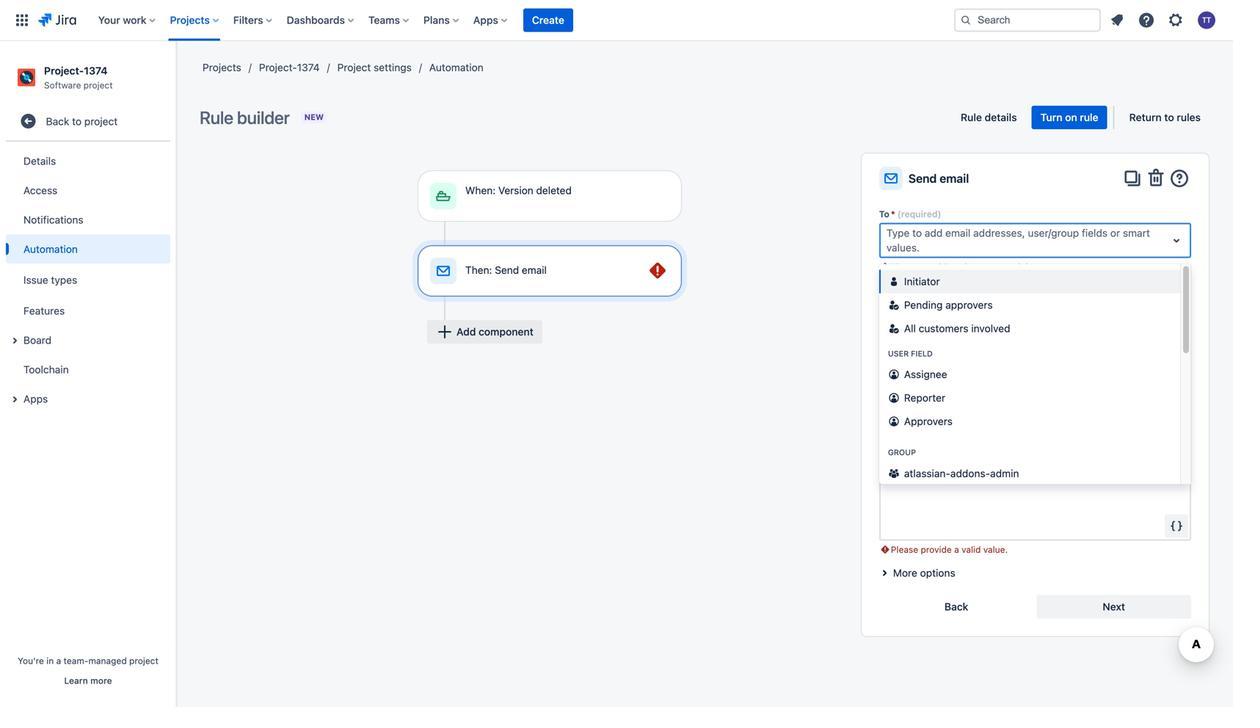 Task type: vqa. For each thing, say whether or not it's contained in the screenshot.
open icon
yes



Task type: describe. For each thing, give the bounding box(es) containing it.
rule for rule builder
[[200, 107, 233, 128]]

toolchain
[[24, 363, 69, 376]]

help image
[[1138, 11, 1156, 29]]

notifications image
[[1109, 11, 1127, 29]]

rule
[[1081, 111, 1099, 123]]

content * (required)
[[880, 368, 966, 379]]

error image for please provide a valid value.
[[880, 348, 892, 360]]

you're in a team-managed project
[[18, 656, 159, 666]]

provide for content * (required)
[[921, 545, 952, 555]]

view recommended smart values image for content * (required)
[[1169, 517, 1186, 535]]

email inside button
[[522, 264, 547, 276]]

turn
[[1041, 111, 1063, 123]]

project- for project-1374 software project
[[44, 65, 84, 77]]

Issue {{issue.key}} was just updated! field
[[881, 317, 1166, 344]]

features
[[24, 305, 65, 317]]

access link
[[6, 176, 170, 205]]

project settings
[[338, 61, 412, 73]]

* for to
[[892, 209, 896, 219]]

apps inside button
[[24, 393, 48, 405]]

Search field
[[955, 8, 1102, 32]]

subject
[[880, 302, 913, 312]]

at
[[955, 262, 963, 272]]

project-1374
[[259, 61, 320, 73]]

more options button
[[876, 564, 1192, 582]]

board button
[[6, 326, 170, 355]]

more options
[[894, 567, 956, 579]]

admin
[[991, 467, 1020, 479]]

in
[[46, 656, 54, 666]]

rule for rule details
[[961, 111, 983, 123]]

You can include smart values (like {{issue.summary}}) and HTML tags in email bodies. text field
[[880, 382, 1192, 541]]

send email image
[[883, 170, 900, 187]]

plans
[[424, 14, 450, 26]]

search image
[[961, 14, 972, 26]]

apps button
[[6, 384, 170, 414]]

approvers
[[905, 415, 953, 428]]

atlassian-addons-admin
[[905, 467, 1020, 479]]

software
[[44, 80, 81, 90]]

least
[[965, 262, 985, 272]]

value. for subject * (required)
[[984, 349, 1008, 359]]

dashboards
[[287, 14, 345, 26]]

project-1374 link
[[259, 59, 320, 76]]

to * (required)
[[880, 209, 942, 219]]

a for content * (required)
[[955, 545, 960, 555]]

open image
[[1169, 232, 1186, 249]]

initiator
[[905, 275, 941, 288]]

projects link
[[203, 59, 241, 76]]

please for content
[[892, 545, 919, 555]]

user field
[[889, 349, 933, 358]]

a for subject * (required)
[[955, 349, 960, 359]]

automation link for notifications
[[6, 234, 170, 264]]

* for subject
[[914, 302, 919, 312]]

user field image
[[889, 392, 900, 404]]

settings
[[374, 61, 412, 73]]

add component button
[[427, 320, 543, 344]]

then: send email
[[466, 264, 547, 276]]

involved
[[972, 322, 1011, 335]]

rule builder
[[200, 107, 290, 128]]

automation for notifications
[[24, 243, 78, 255]]

primary element
[[9, 0, 943, 41]]

access
[[24, 184, 58, 196]]

view recommended smart values image for subject * (required)
[[1169, 322, 1186, 339]]

types
[[51, 274, 77, 286]]

assignee
[[905, 368, 948, 381]]

apps inside popup button
[[474, 14, 499, 26]]

more
[[90, 676, 112, 686]]

board
[[24, 334, 52, 346]]

bcc
[[898, 280, 915, 292]]

please provide a valid value. for content * (required)
[[892, 545, 1008, 555]]

please provide at least one recipient
[[892, 262, 1042, 272]]

turn on rule
[[1041, 111, 1099, 123]]

add component image inside button
[[436, 323, 454, 341]]

1 horizontal spatial send
[[909, 172, 937, 185]]

add
[[925, 227, 943, 239]]

builder
[[237, 107, 290, 128]]

add component
[[457, 326, 534, 338]]

work
[[123, 14, 147, 26]]

filters
[[233, 14, 263, 26]]

turn on rule button
[[1032, 106, 1108, 129]]

add
[[457, 326, 476, 338]]

issue types
[[24, 274, 77, 286]]

return
[[1130, 111, 1162, 123]]

options
[[921, 567, 956, 579]]

1374 for project-1374 software project
[[84, 65, 108, 77]]

delete image
[[647, 239, 665, 257]]

duplicate image
[[622, 239, 640, 257]]

expand image
[[6, 391, 24, 409]]

(required) for subject * (required)
[[921, 302, 965, 312]]

cc
[[880, 280, 892, 292]]

please for to
[[892, 262, 919, 272]]

dashboards button
[[282, 8, 360, 32]]

provide for subject * (required)
[[921, 349, 952, 359]]

group inside sidebar element
[[6, 142, 170, 418]]

please provide at least one recipient alert
[[880, 261, 1192, 273]]

1 add component image from the top
[[436, 225, 454, 242]]

* for content
[[916, 368, 920, 379]]

addons-
[[951, 467, 991, 479]]

next
[[1103, 601, 1126, 613]]

project settings link
[[338, 59, 412, 76]]

values.
[[887, 242, 920, 254]]

please for subject
[[892, 349, 919, 359]]

more
[[894, 567, 918, 579]]

valid for content * (required)
[[962, 545, 982, 555]]

issue
[[24, 274, 48, 286]]

issue types link
[[6, 264, 170, 296]]

details
[[985, 111, 1018, 123]]

projects for projects popup button
[[170, 14, 210, 26]]

field
[[912, 349, 933, 358]]

notifications
[[24, 214, 83, 226]]

new
[[304, 112, 324, 122]]

error image for please provide at least one recipient
[[880, 261, 892, 273]]

there is an error in the configuration image
[[646, 259, 670, 282]]

features link
[[6, 296, 170, 326]]

approvers
[[946, 299, 993, 311]]

automation link for project settings
[[430, 59, 484, 76]]

apps button
[[469, 8, 513, 32]]



Task type: locate. For each thing, give the bounding box(es) containing it.
1 horizontal spatial automation link
[[430, 59, 484, 76]]

create button
[[524, 8, 574, 32]]

group
[[889, 448, 917, 457]]

back
[[46, 115, 69, 127], [945, 601, 969, 613]]

0 vertical spatial send
[[909, 172, 937, 185]]

automation down notifications
[[24, 243, 78, 255]]

0 vertical spatial please provide a valid value. alert
[[880, 348, 1192, 360]]

learn more image
[[1169, 167, 1192, 190]]

automation for project settings
[[430, 61, 484, 73]]

0 vertical spatial value.
[[984, 349, 1008, 359]]

create
[[532, 14, 565, 26]]

projects for projects link
[[203, 61, 241, 73]]

1 vertical spatial projects
[[203, 61, 241, 73]]

all customers involved
[[905, 322, 1011, 335]]

0 vertical spatial email
[[940, 172, 970, 185]]

1374 inside 'project-1374 software project'
[[84, 65, 108, 77]]

0 vertical spatial please
[[892, 262, 919, 272]]

group image
[[889, 468, 900, 479]]

2 please provide a valid value. from the top
[[892, 545, 1008, 555]]

1 horizontal spatial 1374
[[297, 61, 320, 73]]

0 horizontal spatial automation link
[[6, 234, 170, 264]]

project
[[338, 61, 371, 73]]

please provide a valid value. alert up more options dropdown button
[[880, 544, 1192, 556]]

banner containing your work
[[0, 0, 1234, 41]]

1 vertical spatial error image
[[880, 348, 892, 360]]

apps right plans popup button
[[474, 14, 499, 26]]

3 provide from the top
[[921, 545, 952, 555]]

your profile and settings image
[[1199, 11, 1216, 29]]

delete image
[[1145, 167, 1169, 190]]

0 horizontal spatial 1374
[[84, 65, 108, 77]]

* right to
[[892, 209, 896, 219]]

user field image
[[889, 369, 900, 381], [889, 416, 900, 428]]

please provide a valid value. for subject * (required)
[[892, 349, 1008, 359]]

0 vertical spatial automation
[[430, 61, 484, 73]]

0 vertical spatial automation link
[[430, 59, 484, 76]]

1 vertical spatial *
[[914, 302, 919, 312]]

0 vertical spatial please provide a valid value.
[[892, 349, 1008, 359]]

filters button
[[229, 8, 278, 32]]

version
[[499, 184, 534, 196]]

back for back to project
[[46, 115, 69, 127]]

please up the content
[[892, 349, 919, 359]]

banner
[[0, 0, 1234, 41]]

2 vertical spatial provide
[[921, 545, 952, 555]]

user field image down user field icon on the bottom of the page
[[889, 416, 900, 428]]

back inside sidebar element
[[46, 115, 69, 127]]

1 vertical spatial please provide a valid value.
[[892, 545, 1008, 555]]

send inside button
[[495, 264, 519, 276]]

please provide a valid value. down customers
[[892, 349, 1008, 359]]

1 please provide a valid value. alert from the top
[[880, 348, 1192, 360]]

send right send email icon
[[909, 172, 937, 185]]

details link
[[6, 146, 170, 176]]

content
[[880, 368, 915, 379]]

2 error image from the top
[[880, 348, 892, 360]]

appswitcher icon image
[[13, 11, 31, 29]]

1 horizontal spatial apps
[[474, 14, 499, 26]]

0 horizontal spatial back
[[46, 115, 69, 127]]

please provide a valid value. alert for content * (required)
[[880, 544, 1192, 556]]

user field image down user
[[889, 369, 900, 381]]

duplicate image
[[1122, 167, 1145, 190]]

1 vertical spatial provide
[[921, 349, 952, 359]]

to
[[880, 209, 890, 219]]

pending approvers
[[905, 299, 993, 311]]

back inside button
[[945, 601, 969, 613]]

provide up the options
[[921, 545, 952, 555]]

cc bcc
[[880, 280, 915, 292]]

please provide a valid value.
[[892, 349, 1008, 359], [892, 545, 1008, 555]]

0 vertical spatial projects
[[170, 14, 210, 26]]

project- inside project-1374 link
[[259, 61, 297, 73]]

None text field
[[887, 233, 890, 248]]

value. down involved
[[984, 349, 1008, 359]]

all
[[905, 322, 917, 335]]

value. for content * (required)
[[984, 545, 1008, 555]]

1 error image from the top
[[880, 261, 892, 273]]

1 vertical spatial valid
[[962, 545, 982, 555]]

* down field
[[916, 368, 920, 379]]

automation link down plans popup button
[[430, 59, 484, 76]]

1 vertical spatial (required)
[[921, 302, 965, 312]]

smart
[[1124, 227, 1151, 239]]

email right add
[[946, 227, 971, 239]]

or
[[1111, 227, 1121, 239]]

valid for subject * (required)
[[962, 349, 982, 359]]

* right subject
[[914, 302, 919, 312]]

0 horizontal spatial apps
[[24, 393, 48, 405]]

provide for to * (required)
[[921, 262, 952, 272]]

when: version deleted
[[466, 184, 572, 196]]

0 vertical spatial add component image
[[436, 225, 454, 242]]

valid
[[962, 349, 982, 359], [962, 545, 982, 555]]

0 horizontal spatial rule
[[200, 107, 233, 128]]

2 vertical spatial *
[[916, 368, 920, 379]]

project-
[[259, 61, 297, 73], [44, 65, 84, 77]]

0 horizontal spatial to
[[72, 115, 82, 127]]

to down software
[[72, 115, 82, 127]]

to for back
[[72, 115, 82, 127]]

field image for initiator
[[889, 276, 900, 288]]

1 vertical spatial add component image
[[436, 323, 454, 341]]

0 vertical spatial back
[[46, 115, 69, 127]]

1 valid from the top
[[962, 349, 982, 359]]

to for return
[[1165, 111, 1175, 123]]

apps down toolchain
[[24, 393, 48, 405]]

2 field image from the top
[[889, 299, 900, 311]]

toolchain link
[[6, 355, 170, 384]]

0 vertical spatial valid
[[962, 349, 982, 359]]

user/group
[[1029, 227, 1080, 239]]

managed
[[88, 656, 127, 666]]

project- for project-1374
[[259, 61, 297, 73]]

to left rules
[[1165, 111, 1175, 123]]

1 vertical spatial apps
[[24, 393, 48, 405]]

0 vertical spatial project
[[84, 80, 113, 90]]

group containing details
[[6, 142, 170, 418]]

error image up cc
[[880, 261, 892, 273]]

notifications link
[[6, 205, 170, 234]]

projects inside popup button
[[170, 14, 210, 26]]

2 add component image from the top
[[436, 323, 454, 341]]

0 horizontal spatial send
[[495, 264, 519, 276]]

component
[[479, 326, 534, 338]]

back down the options
[[945, 601, 969, 613]]

learn more
[[64, 676, 112, 686]]

1 view recommended smart values image from the top
[[1169, 322, 1186, 339]]

a right in
[[56, 656, 61, 666]]

user
[[889, 349, 909, 358]]

settings image
[[1168, 11, 1185, 29]]

to left add
[[913, 227, 923, 239]]

(required) up add
[[898, 209, 942, 219]]

2 please provide a valid value. alert from the top
[[880, 544, 1192, 556]]

email
[[940, 172, 970, 185], [946, 227, 971, 239], [522, 264, 547, 276]]

one
[[988, 262, 1003, 272]]

automation inside automation link
[[24, 243, 78, 255]]

field image for pending approvers
[[889, 299, 900, 311]]

learn
[[64, 676, 88, 686]]

user field image for assignee
[[889, 369, 900, 381]]

a up the options
[[955, 545, 960, 555]]

1 vertical spatial user field image
[[889, 416, 900, 428]]

on
[[1066, 111, 1078, 123]]

1 please from the top
[[892, 262, 919, 272]]

1 horizontal spatial automation
[[430, 61, 484, 73]]

a down all customers involved
[[955, 349, 960, 359]]

email right then:
[[522, 264, 547, 276]]

return to rules button
[[1121, 106, 1210, 129]]

to for type
[[913, 227, 923, 239]]

when: version deleted button
[[418, 170, 682, 222]]

0 horizontal spatial project-
[[44, 65, 84, 77]]

add component image
[[436, 225, 454, 242], [436, 323, 454, 341]]

1 vertical spatial field image
[[889, 299, 900, 311]]

1 vertical spatial value.
[[984, 545, 1008, 555]]

2 view recommended smart values image from the top
[[1169, 517, 1186, 535]]

1 vertical spatial automation
[[24, 243, 78, 255]]

back for back
[[945, 601, 969, 613]]

1374
[[297, 61, 320, 73], [84, 65, 108, 77]]

2 vertical spatial project
[[129, 656, 159, 666]]

(required) for content * (required)
[[923, 368, 966, 379]]

valid down all customers involved
[[962, 349, 982, 359]]

your work button
[[94, 8, 161, 32]]

sidebar element
[[0, 41, 176, 707]]

provide inside please provide at least one recipient alert
[[921, 262, 952, 272]]

project-1374 software project
[[44, 65, 113, 90]]

please up bcc button
[[892, 262, 919, 272]]

atlassian-
[[905, 467, 951, 479]]

rule inside rule details button
[[961, 111, 983, 123]]

0 vertical spatial view recommended smart values image
[[1169, 322, 1186, 339]]

subject * (required)
[[880, 302, 965, 312]]

reporter
[[905, 392, 946, 404]]

provide up assignee
[[921, 349, 952, 359]]

send
[[909, 172, 937, 185], [495, 264, 519, 276]]

expand image
[[6, 332, 24, 350]]

pending
[[905, 299, 943, 311]]

2 vertical spatial (required)
[[923, 368, 966, 379]]

user field image for approvers
[[889, 416, 900, 428]]

email inside type to add email addresses, user/group fields or smart values.
[[946, 227, 971, 239]]

0 vertical spatial (required)
[[898, 209, 942, 219]]

2 provide from the top
[[921, 349, 952, 359]]

field image
[[889, 323, 900, 335]]

send right then:
[[495, 264, 519, 276]]

0 vertical spatial apps
[[474, 14, 499, 26]]

to inside the return to rules button
[[1165, 111, 1175, 123]]

*
[[892, 209, 896, 219], [914, 302, 919, 312], [916, 368, 920, 379]]

recipient
[[1006, 262, 1042, 272]]

project right managed
[[129, 656, 159, 666]]

projects up 'sidebar navigation' icon
[[170, 14, 210, 26]]

sidebar navigation image
[[160, 59, 192, 88]]

error image up the content
[[880, 348, 892, 360]]

project- up software
[[44, 65, 84, 77]]

1 horizontal spatial rule
[[961, 111, 983, 123]]

bcc button
[[898, 280, 915, 292]]

plans button
[[419, 8, 465, 32]]

0 vertical spatial a
[[955, 349, 960, 359]]

0 horizontal spatial automation
[[24, 243, 78, 255]]

cc button
[[880, 280, 892, 292]]

jira image
[[38, 11, 76, 29], [38, 11, 76, 29]]

please provide a valid value. up the options
[[892, 545, 1008, 555]]

project inside 'project-1374 software project'
[[84, 80, 113, 90]]

rule left details
[[961, 111, 983, 123]]

you're
[[18, 656, 44, 666]]

0 vertical spatial provide
[[921, 262, 952, 272]]

1374 up back to project link in the left top of the page
[[84, 65, 108, 77]]

1 user field image from the top
[[889, 369, 900, 381]]

1 vertical spatial send
[[495, 264, 519, 276]]

2 please from the top
[[892, 349, 919, 359]]

automation link up types
[[6, 234, 170, 264]]

value.
[[984, 349, 1008, 359], [984, 545, 1008, 555]]

automation down plans popup button
[[430, 61, 484, 73]]

(required)
[[898, 209, 942, 219], [921, 302, 965, 312], [923, 368, 966, 379]]

then:
[[466, 264, 492, 276]]

3 please from the top
[[892, 545, 919, 555]]

2 vertical spatial a
[[56, 656, 61, 666]]

rule
[[200, 107, 233, 128], [961, 111, 983, 123]]

deleted
[[537, 184, 572, 196]]

value. up more options dropdown button
[[984, 545, 1008, 555]]

then: send email button
[[418, 245, 682, 297]]

valid up back button
[[962, 545, 982, 555]]

addresses,
[[974, 227, 1026, 239]]

1 vertical spatial please
[[892, 349, 919, 359]]

(required) down field
[[923, 368, 966, 379]]

1 horizontal spatial back
[[945, 601, 969, 613]]

1 field image from the top
[[889, 276, 900, 288]]

1374 left project
[[297, 61, 320, 73]]

your
[[98, 14, 120, 26]]

1 vertical spatial automation link
[[6, 234, 170, 264]]

0 vertical spatial user field image
[[889, 369, 900, 381]]

1374 inside project-1374 link
[[297, 61, 320, 73]]

project right software
[[84, 80, 113, 90]]

back down software
[[46, 115, 69, 127]]

(required) up customers
[[921, 302, 965, 312]]

2 user field image from the top
[[889, 416, 900, 428]]

project- up builder
[[259, 61, 297, 73]]

2 valid from the top
[[962, 545, 982, 555]]

1 horizontal spatial project-
[[259, 61, 297, 73]]

learn more button
[[64, 675, 112, 687]]

projects button
[[166, 8, 225, 32]]

(required) for to * (required)
[[898, 209, 942, 219]]

to inside type to add email addresses, user/group fields or smart values.
[[913, 227, 923, 239]]

send email
[[909, 172, 970, 185]]

1 value. from the top
[[984, 349, 1008, 359]]

1 vertical spatial project
[[84, 115, 118, 127]]

error image
[[880, 544, 892, 556]]

0 vertical spatial error image
[[880, 261, 892, 273]]

type
[[887, 227, 910, 239]]

2 vertical spatial email
[[522, 264, 547, 276]]

view recommended smart values image
[[1169, 322, 1186, 339], [1169, 517, 1186, 535]]

0 vertical spatial field image
[[889, 276, 900, 288]]

project
[[84, 80, 113, 90], [84, 115, 118, 127], [129, 656, 159, 666]]

return to rules
[[1130, 111, 1202, 123]]

2 vertical spatial please
[[892, 545, 919, 555]]

please provide a valid value. alert down issue {{issue.key}} was just updated! field
[[880, 348, 1192, 360]]

your work
[[98, 14, 147, 26]]

provide up initiator
[[921, 262, 952, 272]]

automation
[[430, 61, 484, 73], [24, 243, 78, 255]]

1 vertical spatial view recommended smart values image
[[1169, 517, 1186, 535]]

0 vertical spatial *
[[892, 209, 896, 219]]

please provide a valid value. alert for subject * (required)
[[880, 348, 1192, 360]]

to inside back to project link
[[72, 115, 82, 127]]

1 vertical spatial please provide a valid value. alert
[[880, 544, 1192, 556]]

rule details button
[[953, 106, 1026, 129]]

back to project
[[46, 115, 118, 127]]

group
[[6, 142, 170, 418]]

1 vertical spatial a
[[955, 545, 960, 555]]

1374 for project-1374
[[297, 61, 320, 73]]

back button
[[880, 595, 1034, 619]]

1 horizontal spatial to
[[913, 227, 923, 239]]

1 vertical spatial back
[[945, 601, 969, 613]]

change trigger image
[[647, 165, 665, 182]]

1 please provide a valid value. from the top
[[892, 349, 1008, 359]]

rule left builder
[[200, 107, 233, 128]]

error image
[[880, 261, 892, 273], [880, 348, 892, 360]]

please up more
[[892, 545, 919, 555]]

email up to * (required)
[[940, 172, 970, 185]]

please provide a valid value. alert
[[880, 348, 1192, 360], [880, 544, 1192, 556]]

projects right 'sidebar navigation' icon
[[203, 61, 241, 73]]

1 vertical spatial email
[[946, 227, 971, 239]]

project- inside 'project-1374 software project'
[[44, 65, 84, 77]]

2 value. from the top
[[984, 545, 1008, 555]]

2 horizontal spatial to
[[1165, 111, 1175, 123]]

project up details link
[[84, 115, 118, 127]]

field image
[[889, 276, 900, 288], [889, 299, 900, 311]]

automation link
[[430, 59, 484, 76], [6, 234, 170, 264]]

1 provide from the top
[[921, 262, 952, 272]]



